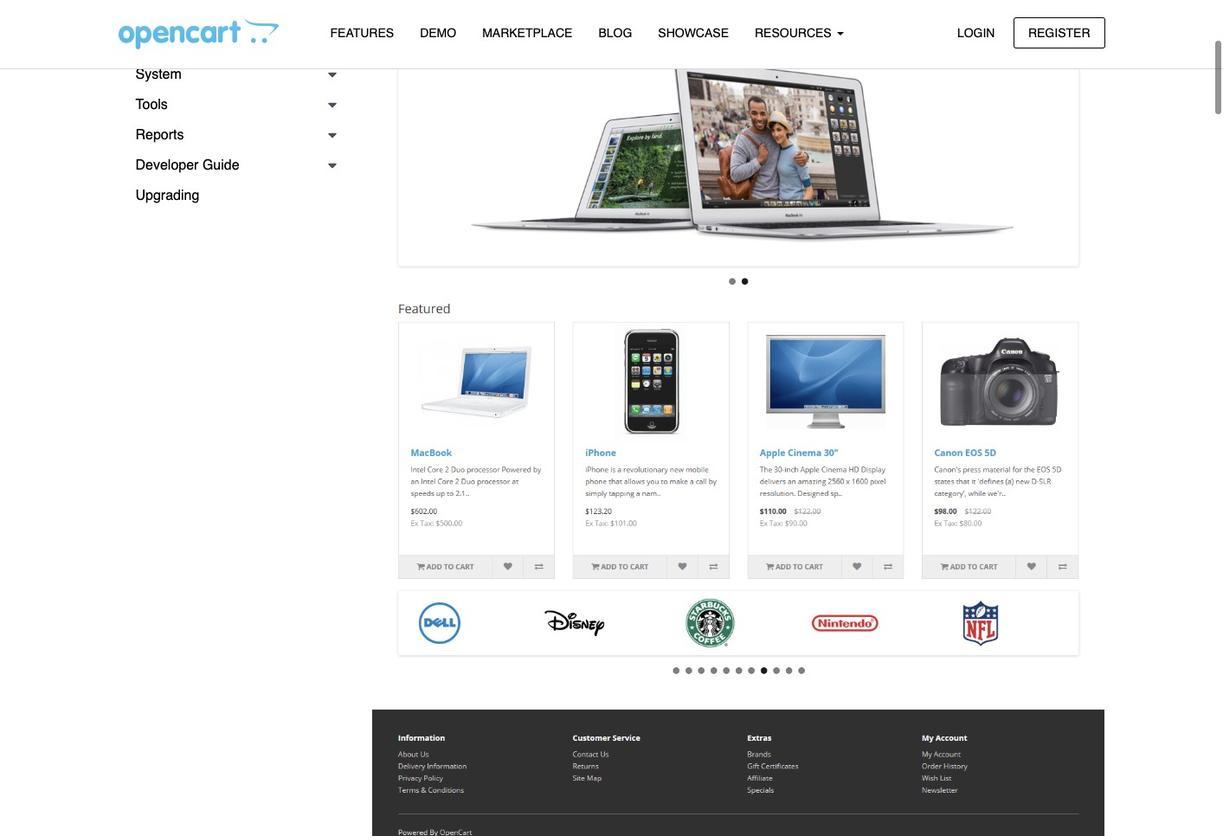 Task type: locate. For each thing, give the bounding box(es) containing it.
opencart - open source shopping cart solution image
[[118, 18, 278, 49]]

guide
[[202, 158, 239, 173]]

blog
[[599, 26, 632, 40]]

marketing
[[135, 36, 196, 52]]

upgrading link
[[118, 181, 345, 211]]

developer
[[135, 158, 199, 173]]

showcase
[[658, 26, 729, 40]]

system link
[[118, 60, 345, 90]]

reports link
[[118, 120, 345, 151]]

marketplace
[[482, 26, 573, 40]]

showcase link
[[645, 18, 742, 49]]

blog link
[[586, 18, 645, 49]]

marketing link
[[118, 29, 345, 60]]

register link
[[1014, 17, 1105, 48]]

upgrading
[[135, 188, 199, 203]]

demo link
[[407, 18, 469, 49]]

resources
[[755, 26, 835, 40]]

login
[[957, 26, 995, 39]]

tools link
[[118, 90, 345, 120]]



Task type: describe. For each thing, give the bounding box(es) containing it.
reports
[[135, 127, 184, 143]]

marketplace link
[[469, 18, 586, 49]]

demo
[[420, 26, 456, 40]]

register
[[1028, 26, 1090, 39]]

system
[[135, 67, 182, 82]]

developer guide
[[135, 158, 239, 173]]

resources link
[[742, 18, 857, 49]]

features
[[330, 26, 394, 40]]

tools
[[135, 97, 168, 113]]

sales link
[[118, 0, 345, 29]]

sales
[[135, 6, 170, 22]]

developer guide link
[[118, 151, 345, 181]]

features link
[[317, 18, 407, 49]]

login link
[[943, 17, 1010, 48]]



Task type: vqa. For each thing, say whether or not it's contained in the screenshot.
WHERE
no



